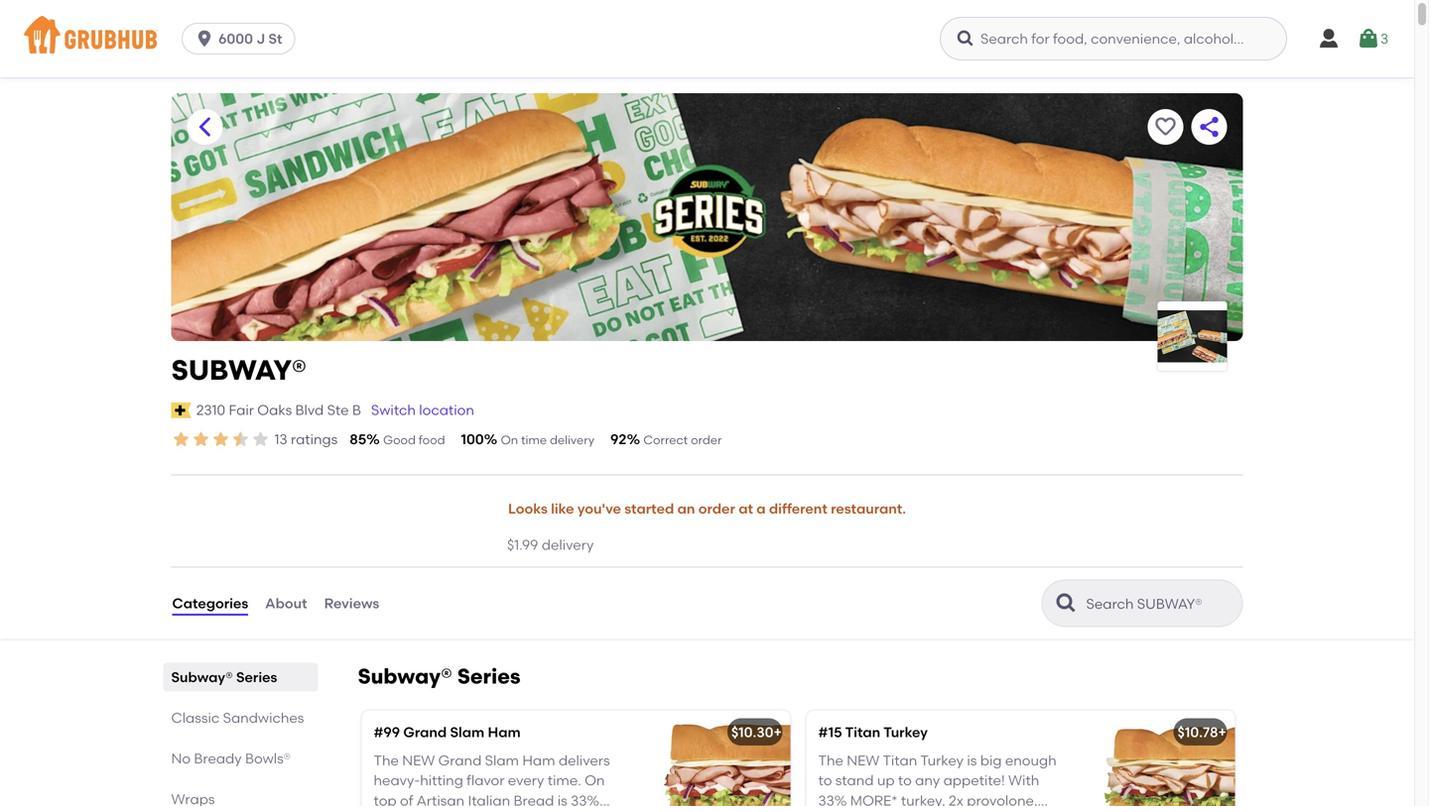 Task type: describe. For each thing, give the bounding box(es) containing it.
you've
[[577, 501, 621, 518]]

correct order
[[644, 433, 722, 448]]

subway®
[[171, 354, 307, 387]]

blvd
[[295, 402, 324, 419]]

0 horizontal spatial series
[[236, 670, 277, 686]]

looks
[[508, 501, 548, 518]]

grand
[[403, 725, 447, 741]]

turkey
[[884, 725, 928, 741]]

#15 titan turkey image
[[1086, 711, 1235, 807]]

switch location button
[[370, 400, 475, 422]]

#99
[[374, 725, 400, 741]]

13
[[274, 431, 287, 448]]

svg image for 3
[[1357, 27, 1381, 51]]

time
[[521, 433, 547, 448]]

good
[[383, 433, 416, 448]]

$10.30
[[731, 725, 774, 741]]

switch
[[371, 402, 416, 419]]

0 vertical spatial delivery
[[550, 433, 595, 448]]

#99 grand slam ham image
[[642, 711, 791, 807]]

slam
[[450, 725, 485, 741]]

food
[[419, 433, 445, 448]]

+ for $10.30
[[774, 725, 782, 741]]

100
[[461, 431, 484, 448]]

switch location
[[371, 402, 474, 419]]

1 horizontal spatial svg image
[[1317, 27, 1341, 51]]

1 horizontal spatial subway®
[[358, 665, 452, 690]]

reviews
[[324, 595, 379, 612]]

#99 grand slam ham
[[374, 725, 521, 741]]

order inside button
[[698, 501, 735, 518]]

reviews button
[[323, 568, 380, 640]]

1 horizontal spatial series
[[457, 665, 521, 690]]

Search for food, convenience, alcohol... search field
[[940, 17, 1287, 61]]

3
[[1381, 30, 1389, 47]]

like
[[551, 501, 574, 518]]

categories button
[[171, 568, 249, 640]]

good food
[[383, 433, 445, 448]]

oaks
[[257, 402, 292, 419]]

Search SUBWAY® search field
[[1084, 595, 1236, 614]]

classic sandwiches
[[171, 710, 304, 727]]

no bready bowls®
[[171, 751, 291, 768]]

$10.78
[[1178, 725, 1218, 741]]

save this restaurant image
[[1154, 115, 1178, 139]]

search icon image
[[1055, 592, 1078, 616]]

3 button
[[1357, 21, 1389, 57]]

2310 fair oaks blvd ste b
[[196, 402, 361, 419]]

svg image
[[956, 29, 976, 49]]

$10.78 +
[[1178, 725, 1227, 741]]

0 horizontal spatial subway® series
[[171, 670, 277, 686]]



Task type: vqa. For each thing, say whether or not it's contained in the screenshot.
"Check"
no



Task type: locate. For each thing, give the bounding box(es) containing it.
st
[[268, 30, 282, 47]]

titan
[[845, 725, 881, 741]]

a
[[757, 501, 766, 518]]

main navigation navigation
[[0, 0, 1414, 77]]

share icon image
[[1197, 115, 1221, 139]]

1 vertical spatial delivery
[[542, 537, 594, 554]]

92
[[610, 431, 627, 448]]

svg image inside 3 button
[[1357, 27, 1381, 51]]

0 horizontal spatial svg image
[[195, 29, 214, 49]]

svg image
[[1317, 27, 1341, 51], [1357, 27, 1381, 51], [195, 29, 214, 49]]

+
[[774, 725, 782, 741], [1218, 725, 1227, 741]]

order
[[691, 433, 722, 448], [698, 501, 735, 518]]

svg image for 6000 j st
[[195, 29, 214, 49]]

ratings
[[291, 431, 338, 448]]

series up "ham"
[[457, 665, 521, 690]]

1 horizontal spatial +
[[1218, 725, 1227, 741]]

delivery
[[550, 433, 595, 448], [542, 537, 594, 554]]

$1.99 delivery
[[507, 537, 594, 554]]

caret left icon image
[[193, 115, 217, 139]]

series up sandwiches
[[236, 670, 277, 686]]

delivery down 'like'
[[542, 537, 594, 554]]

1 + from the left
[[774, 725, 782, 741]]

0 horizontal spatial subway®
[[171, 670, 233, 686]]

6000 j st button
[[182, 23, 303, 55]]

0 vertical spatial order
[[691, 433, 722, 448]]

order left at
[[698, 501, 735, 518]]

on
[[501, 433, 518, 448]]

different
[[769, 501, 828, 518]]

restaurant.
[[831, 501, 906, 518]]

13 ratings
[[274, 431, 338, 448]]

subway® series up #99 grand slam ham
[[358, 665, 521, 690]]

$1.99
[[507, 537, 538, 554]]

0 horizontal spatial +
[[774, 725, 782, 741]]

subway® up #99 on the left
[[358, 665, 452, 690]]

location
[[419, 402, 474, 419]]

on time delivery
[[501, 433, 595, 448]]

subway®
[[358, 665, 452, 690], [171, 670, 233, 686]]

2310 fair oaks blvd ste b button
[[195, 400, 362, 422]]

sandwiches
[[223, 710, 304, 727]]

correct
[[644, 433, 688, 448]]

ham
[[488, 725, 521, 741]]

looks like you've started an order at a different restaurant. button
[[507, 488, 907, 531]]

2 horizontal spatial svg image
[[1357, 27, 1381, 51]]

1 horizontal spatial subway® series
[[358, 665, 521, 690]]

6000 j st
[[218, 30, 282, 47]]

about button
[[264, 568, 308, 640]]

an
[[678, 501, 695, 518]]

#15 titan turkey
[[818, 725, 928, 741]]

bowls®
[[245, 751, 291, 768]]

delivery right time
[[550, 433, 595, 448]]

2310
[[196, 402, 225, 419]]

no
[[171, 751, 191, 768]]

subway® logo image
[[1158, 310, 1227, 363]]

subway® series up classic sandwiches
[[171, 670, 277, 686]]

bready
[[194, 751, 242, 768]]

series
[[457, 665, 521, 690], [236, 670, 277, 686]]

j
[[256, 30, 265, 47]]

+ for $10.78
[[1218, 725, 1227, 741]]

about
[[265, 595, 307, 612]]

b
[[352, 402, 361, 419]]

classic
[[171, 710, 220, 727]]

1 vertical spatial order
[[698, 501, 735, 518]]

fair
[[229, 402, 254, 419]]

subscription pass image
[[171, 403, 191, 419]]

at
[[739, 501, 753, 518]]

save this restaurant button
[[1148, 109, 1184, 145]]

85
[[350, 431, 366, 448]]

6000
[[218, 30, 253, 47]]

looks like you've started an order at a different restaurant.
[[508, 501, 906, 518]]

started
[[625, 501, 674, 518]]

svg image inside 6000 j st button
[[195, 29, 214, 49]]

order right correct
[[691, 433, 722, 448]]

subway® up classic
[[171, 670, 233, 686]]

ste
[[327, 402, 349, 419]]

2 + from the left
[[1218, 725, 1227, 741]]

#15
[[818, 725, 842, 741]]

categories
[[172, 595, 248, 612]]

star icon image
[[171, 430, 191, 450], [191, 430, 211, 450], [211, 430, 231, 450], [231, 430, 251, 450], [231, 430, 251, 450], [251, 430, 270, 450]]

subway® series
[[358, 665, 521, 690], [171, 670, 277, 686]]

$10.30 +
[[731, 725, 782, 741]]



